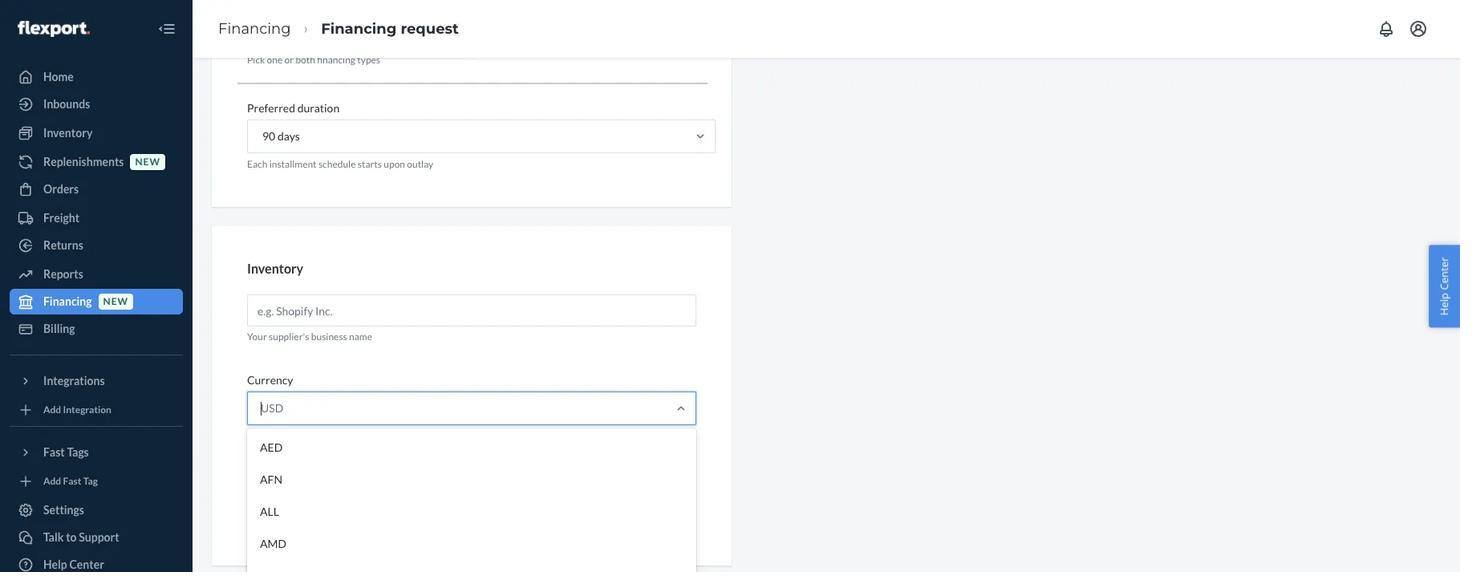 Task type: describe. For each thing, give the bounding box(es) containing it.
integrations button
[[10, 368, 183, 394]]

currency
[[247, 373, 293, 387]]

support
[[79, 530, 119, 544]]

orders link
[[10, 177, 183, 202]]

center inside "link"
[[69, 558, 104, 571]]

one
[[267, 54, 283, 66]]

integrations
[[43, 374, 105, 388]]

center inside button
[[1437, 257, 1452, 290]]

settings link
[[10, 497, 183, 523]]

add integration
[[43, 404, 111, 416]]

add for add fast tag
[[43, 475, 61, 487]]

billing
[[43, 322, 75, 335]]

help center inside help center button
[[1437, 257, 1452, 315]]

orders
[[43, 182, 79, 196]]

or
[[284, 54, 294, 66]]

billing link
[[10, 316, 183, 342]]

outlay
[[407, 158, 433, 170]]

your supplier's business name
[[247, 331, 372, 343]]

help center link
[[10, 552, 183, 572]]

preferred duration
[[247, 101, 340, 115]]

add fast tag
[[43, 475, 98, 487]]

open account menu image
[[1409, 19, 1428, 39]]

cost
[[312, 511, 330, 523]]

add for add integration
[[43, 404, 61, 416]]

close navigation image
[[157, 19, 177, 39]]

inventory link
[[10, 120, 183, 146]]

0 horizontal spatial inventory
[[43, 126, 93, 140]]

financing request
[[321, 20, 459, 37]]

both
[[296, 54, 315, 66]]

flexport logo image
[[18, 21, 90, 37]]

replenishments
[[43, 155, 124, 168]]

tags
[[67, 445, 89, 459]]

to
[[66, 530, 77, 544]]

your
[[247, 331, 267, 343]]

aed
[[260, 441, 283, 454]]

e.g. Shopify Inc. field
[[247, 295, 696, 327]]

fast tags
[[43, 445, 89, 459]]

returns
[[43, 238, 83, 252]]

talk to support
[[43, 530, 119, 544]]

schedule
[[318, 158, 356, 170]]

help inside "link"
[[43, 558, 67, 571]]

freight link
[[10, 205, 183, 231]]

open notifications image
[[1377, 19, 1396, 39]]

each installment schedule starts upon outlay
[[247, 158, 433, 170]]

days
[[278, 130, 300, 143]]

financing link
[[218, 20, 291, 37]]

amd
[[260, 537, 286, 551]]



Task type: vqa. For each thing, say whether or not it's contained in the screenshot.
Inventory - Units in Long Term Storage button
no



Task type: locate. For each thing, give the bounding box(es) containing it.
1 horizontal spatial help
[[1437, 292, 1452, 315]]

pick
[[247, 54, 265, 66]]

starts
[[358, 158, 382, 170]]

fast left tag at the bottom left
[[63, 475, 81, 487]]

fast inside dropdown button
[[43, 445, 65, 459]]

talk to support button
[[10, 525, 183, 550]]

reports
[[43, 267, 83, 281]]

financing up pick on the top left of the page
[[218, 20, 291, 37]]

amount
[[247, 456, 287, 470]]

0 vertical spatial help
[[1437, 292, 1452, 315]]

1 horizontal spatial new
[[135, 156, 160, 168]]

financing for financing request
[[321, 20, 397, 37]]

1 horizontal spatial inventory
[[247, 260, 303, 276]]

settings
[[43, 503, 84, 517]]

financing
[[317, 54, 355, 66]]

financing
[[218, 20, 291, 37], [321, 20, 397, 37], [43, 294, 92, 308]]

fast tags button
[[10, 440, 183, 465]]

each
[[247, 158, 267, 170]]

1 horizontal spatial financing
[[218, 20, 291, 37]]

usd
[[261, 401, 283, 415]]

add up settings
[[43, 475, 61, 487]]

integration
[[63, 404, 111, 416]]

total inventory cost
[[247, 511, 330, 523]]

90
[[262, 130, 275, 143]]

0 vertical spatial add
[[43, 404, 61, 416]]

add integration link
[[10, 400, 183, 420]]

help inside button
[[1437, 292, 1452, 315]]

supplier's
[[269, 331, 309, 343]]

inventory
[[270, 511, 311, 523]]

business
[[311, 331, 347, 343]]

1 vertical spatial fast
[[63, 475, 81, 487]]

tag
[[83, 475, 98, 487]]

types
[[357, 54, 380, 66]]

inventory down the inbounds
[[43, 126, 93, 140]]

1 vertical spatial inventory
[[247, 260, 303, 276]]

pick one or both financing types
[[247, 54, 380, 66]]

financing up types
[[321, 20, 397, 37]]

add fast tag link
[[10, 472, 183, 491]]

0 vertical spatial fast
[[43, 445, 65, 459]]

breadcrumbs navigation
[[205, 5, 472, 52]]

financing request link
[[321, 20, 459, 37]]

preferred
[[247, 101, 295, 115]]

1 vertical spatial center
[[69, 558, 104, 571]]

name
[[349, 331, 372, 343]]

1 horizontal spatial center
[[1437, 257, 1452, 290]]

add left integration
[[43, 404, 61, 416]]

new up orders 'link'
[[135, 156, 160, 168]]

add
[[43, 404, 61, 416], [43, 475, 61, 487]]

new for replenishments
[[135, 156, 160, 168]]

financing for financing link
[[218, 20, 291, 37]]

0 horizontal spatial center
[[69, 558, 104, 571]]

0 horizontal spatial help center
[[43, 558, 104, 571]]

help
[[1437, 292, 1452, 315], [43, 558, 67, 571]]

0 vertical spatial inventory
[[43, 126, 93, 140]]

1 horizontal spatial help center
[[1437, 257, 1452, 315]]

2 horizontal spatial financing
[[321, 20, 397, 37]]

request
[[401, 20, 459, 37]]

1 vertical spatial add
[[43, 475, 61, 487]]

help center
[[1437, 257, 1452, 315], [43, 558, 104, 571]]

center
[[1437, 257, 1452, 290], [69, 558, 104, 571]]

home link
[[10, 64, 183, 90]]

90 days
[[262, 130, 300, 143]]

2 add from the top
[[43, 475, 61, 487]]

new for financing
[[103, 296, 128, 308]]

0 vertical spatial center
[[1437, 257, 1452, 290]]

0.00 text field
[[248, 475, 419, 506]]

help center button
[[1429, 245, 1460, 327]]

$
[[254, 483, 261, 497]]

inbounds link
[[10, 91, 183, 117]]

help center inside help center "link"
[[43, 558, 104, 571]]

0 horizontal spatial new
[[103, 296, 128, 308]]

1 vertical spatial new
[[103, 296, 128, 308]]

returns link
[[10, 233, 183, 258]]

new down reports link
[[103, 296, 128, 308]]

total
[[247, 511, 268, 523]]

new
[[135, 156, 160, 168], [103, 296, 128, 308]]

home
[[43, 70, 74, 83]]

0 horizontal spatial help
[[43, 558, 67, 571]]

installment
[[269, 158, 317, 170]]

1 add from the top
[[43, 404, 61, 416]]

afn
[[260, 473, 282, 486]]

0 vertical spatial new
[[135, 156, 160, 168]]

0 horizontal spatial financing
[[43, 294, 92, 308]]

duration
[[297, 101, 340, 115]]

fast
[[43, 445, 65, 459], [63, 475, 81, 487]]

0 vertical spatial help center
[[1437, 257, 1452, 315]]

freight
[[43, 211, 79, 225]]

1 vertical spatial help center
[[43, 558, 104, 571]]

all
[[260, 505, 279, 519]]

inventory up supplier's
[[247, 260, 303, 276]]

fast left tags
[[43, 445, 65, 459]]

talk
[[43, 530, 64, 544]]

inventory
[[43, 126, 93, 140], [247, 260, 303, 276]]

financing down reports
[[43, 294, 92, 308]]

inbounds
[[43, 97, 90, 111]]

1 vertical spatial help
[[43, 558, 67, 571]]

reports link
[[10, 262, 183, 287]]

upon
[[384, 158, 405, 170]]



